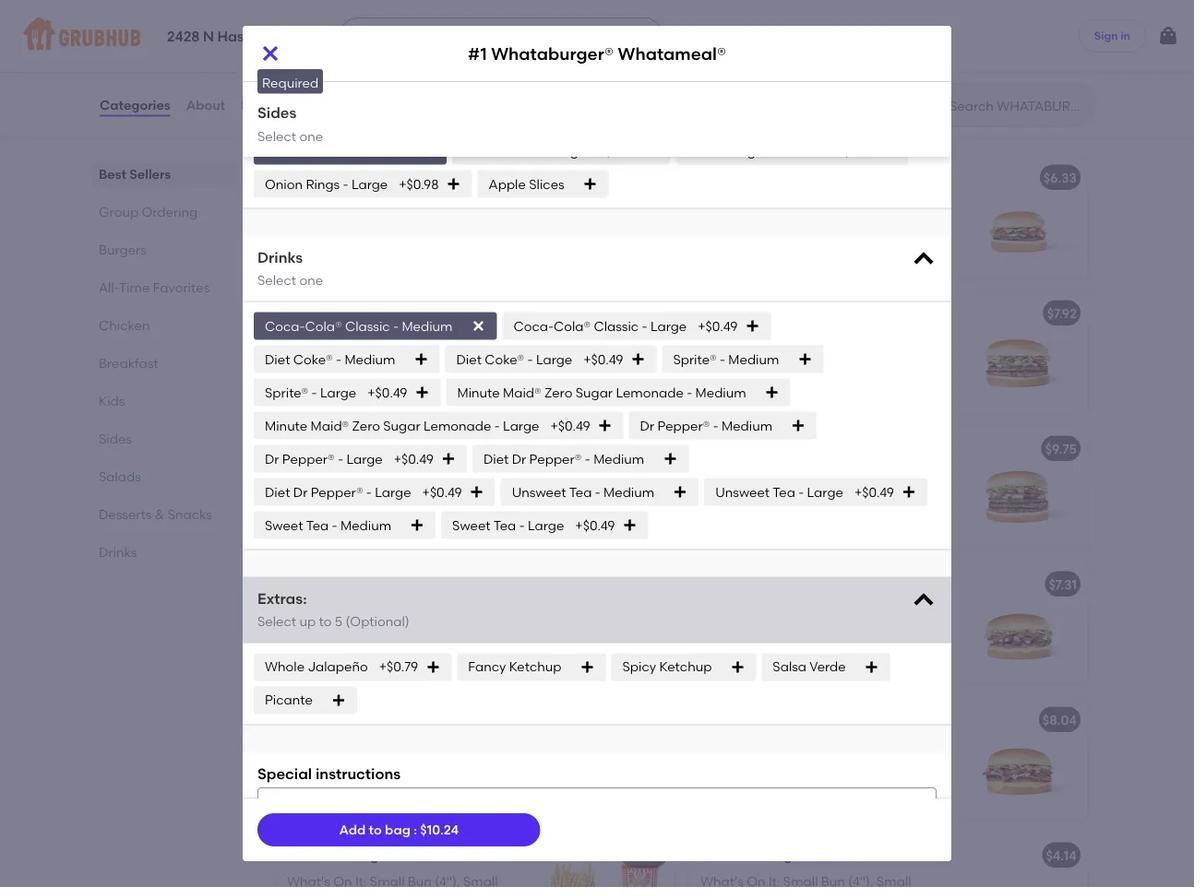 Task type: describe. For each thing, give the bounding box(es) containing it.
whataburger® inside the "what's on it: whataburger® (10), tomato, lettuce, pickles, diced onions, mustard (4oz), mayonnaise (4oz), ketchup (4oz)"
[[370, 0, 462, 10]]

1 sides select one from the top
[[257, 74, 323, 114]]

meat for #3 triple meat whataburger®
[[758, 441, 791, 457]]

triple for #3 triple meat whataburger®
[[720, 441, 755, 457]]

maid® for minute maid® zero sugar lemonade - large
[[311, 418, 349, 434]]

n
[[203, 29, 214, 45]]

+$0.49 for minute maid® zero sugar lemonade - large
[[550, 418, 590, 434]]

#7 whataburger jr.®
[[700, 848, 830, 864]]

sign
[[1094, 29, 1118, 42]]

whataburger for #7 whataburger jr.®
[[719, 848, 805, 864]]

categories button
[[99, 72, 171, 138]]

bun for #3 triple meat whataburger®
[[823, 467, 847, 483]]

(1),
[[793, 215, 810, 230]]

+$0.49 for unsweet tea - large
[[854, 485, 894, 500]]

jr.® for #7 whataburger jr.®
[[808, 848, 830, 864]]

time
[[119, 280, 150, 295]]

desserts & snacks tab
[[99, 505, 228, 524]]

#3 triple meat whataburger®
[[700, 441, 887, 457]]

$12.19
[[624, 712, 659, 728]]

sprite® - medium
[[673, 352, 779, 368]]

#5 bacon & cheese whataburger® image
[[950, 700, 1088, 820]]

unsweet for unsweet tea - large
[[715, 485, 770, 500]]

pepper® up sweet tea - medium
[[311, 485, 363, 500]]

what's inside "what's on it: double meat whataburger® (10), tomato, lettuce, pickles, diced onions, mustard (4oz), mayonnaise (4oz), ketchup (4oz)"
[[700, 0, 744, 10]]

snacks
[[168, 507, 212, 522]]

tea for unsweet tea - large
[[773, 485, 795, 500]]

best inside best sellers tab
[[99, 166, 126, 182]]

extras: select up to 5 (optional)
[[257, 590, 410, 630]]

jalapeño for #4 jalapeño & cheese whataburger® whatameal®
[[307, 577, 368, 592]]

what's on it: whataburger® (10), tomato, lettuce, pickles, diced onions, mustard (4oz), mayonnaise (4oz), ketchup (4oz) button
[[276, 0, 675, 75]]

salads tab
[[99, 467, 228, 486]]

dr up $13.90 +
[[640, 418, 654, 434]]

+$0.49 for sprite® - large
[[368, 385, 407, 401]]

what's on it: large bun (5"), large beef patty (5") (3), tomato (regular), lettuce (regular), pickles (regular), diced onions (regular), mustard (regular) for #3 triple meat whataburger® whatameal®
[[287, 467, 515, 558]]

burgers inside burgers tab
[[99, 242, 147, 257]]

burgers tab
[[99, 240, 228, 259]]

haskell
[[217, 29, 267, 45]]

(5"), for #2 double meat whataburger®
[[850, 332, 876, 347]]

+$0.49 for dr pepper® - large
[[394, 452, 434, 467]]

2428
[[167, 29, 200, 45]]

#3 triple meat whataburger® image
[[950, 429, 1088, 549]]

dr pepper® - medium
[[640, 418, 773, 434]]

what's on it: whataburger® (10), tomato, lettuce, pickles, diced onions, mustard (4oz), mayonnaise (4oz), ketchup (4oz)
[[287, 0, 504, 66]]

pickles for #3 triple meat whataburger® whatameal®
[[402, 505, 445, 520]]

fries for large
[[509, 143, 538, 159]]

#2 double meat whataburger® image
[[950, 293, 1088, 413]]

extras:
[[257, 590, 307, 608]]

+ for $11.94
[[659, 305, 667, 321]]

pepper® up "diet dr pepper® - large"
[[282, 452, 335, 467]]

(regular) inside what's on it: large bun (5"), large beef patty (5") (1), tomato (regular), lettuce (regular), pickles (regular), diced onions (regular), mustard (regular)
[[700, 271, 758, 287]]

10 double meat whataburger® box image
[[950, 0, 1088, 75]]

all-
[[99, 280, 119, 295]]

best for #1
[[298, 151, 322, 164]]

verde
[[810, 660, 846, 676]]

svg image inside "main navigation" navigation
[[1157, 25, 1179, 47]]

instructions
[[316, 765, 401, 783]]

mustard inside "what's on it: double meat whataburger® (10), tomato, lettuce, pickles, diced onions, mustard (4oz), mayonnaise (4oz), ketchup (4oz)"
[[840, 31, 891, 47]]

seller for whataburger®
[[324, 151, 355, 164]]

zero for minute maid® zero sugar lemonade - medium
[[544, 385, 572, 401]]

favorites
[[153, 280, 210, 295]]

special instructions
[[257, 765, 401, 783]]

main navigation navigation
[[0, 0, 1194, 72]]

& for #5 bacon & cheese whataburger®
[[764, 712, 774, 728]]

(5") for #2 double meat whataburger® whatameal®
[[354, 354, 377, 370]]

lettuce for #3 triple meat whataburger® whatameal®
[[287, 505, 335, 520]]

add
[[339, 823, 366, 838]]

5
[[335, 615, 343, 630]]

breakfast tab
[[99, 353, 228, 373]]

0 vertical spatial #1 whataburger® whatameal®
[[468, 43, 726, 64]]

onion rings - medium
[[687, 143, 824, 159]]

lettuce, inside "what's on it: double meat whataburger® (10), tomato, lettuce, pickles, diced onions, mustard (4oz), mayonnaise (4oz), ketchup (4oz)"
[[878, 13, 929, 28]]

french fries - medium
[[265, 143, 402, 159]]

#2 double meat whataburger®
[[700, 305, 897, 321]]

$13.90 +
[[621, 441, 667, 457]]

(3), for #3 triple meat whataburger®
[[793, 486, 813, 502]]

$11.58 +
[[623, 577, 667, 592]]

dr pepper® - large
[[265, 452, 383, 467]]

bag
[[385, 823, 410, 838]]

$4.14
[[1046, 848, 1077, 864]]

+ for $13.90
[[659, 441, 667, 457]]

it: inside the "what's on it: whataburger® (10), tomato, lettuce, pickles, diced onions, mustard (4oz), mayonnaise (4oz), ketchup (4oz)"
[[355, 0, 367, 10]]

$11.94 +
[[624, 305, 667, 321]]

mustard inside what's on it: large bun (5"), large beef patty (5") (1), tomato (regular), lettuce (regular), pickles (regular), diced onions (regular), mustard (regular)
[[851, 252, 903, 268]]

best sellers tab
[[99, 164, 228, 184]]

fries for medium
[[311, 143, 340, 159]]

about
[[186, 97, 225, 113]]

diet for diet coke® - large
[[456, 352, 482, 368]]

diet dr pepper® - large
[[265, 485, 411, 500]]

in
[[1121, 29, 1130, 42]]

onion for onion rings - medium
[[687, 143, 725, 159]]

(10), inside "what's on it: double meat whataburger® (10), tomato, lettuce, pickles, diced onions, mustard (4oz), mayonnaise (4oz), ketchup (4oz)"
[[795, 13, 820, 28]]

$12.19 +
[[624, 712, 667, 728]]

chicken tab
[[99, 316, 228, 335]]

(regular) for #3 triple meat whataburger®
[[700, 542, 758, 558]]

cheese for #4 jalapeño & cheese whataburger® whatameal®
[[384, 577, 432, 592]]

reviews
[[241, 97, 292, 113]]

patty for #3 triple meat whataburger® whatameal®
[[318, 486, 351, 502]]

group
[[99, 204, 139, 220]]

tomato for #3 triple meat whataburger® whatameal®
[[403, 486, 451, 502]]

2 select from the top
[[257, 128, 296, 144]]

dr down dr pepper® - large
[[293, 485, 308, 500]]

tomato, inside "what's on it: double meat whataburger® (10), tomato, lettuce, pickles, diced onions, mustard (4oz), mayonnaise (4oz), ketchup (4oz)"
[[823, 13, 875, 28]]

what's on it: large bun (5"), large beef patty (5") (1), tomato (regular), lettuce (regular), pickles (regular), diced onions (regular), mustard (regular)
[[700, 196, 926, 287]]

lettuce, inside the "what's on it: whataburger® (10), tomato, lettuce, pickles, diced onions, mustard (4oz), mayonnaise (4oz), ketchup (4oz)"
[[341, 13, 393, 28]]

what's on it: double meat whataburger® (10), tomato, lettuce, pickles, diced onions, mustard (4oz), mayonnaise (4oz), ketchup (4oz) button
[[689, 0, 1088, 75]]

bacon for #5 bacon & cheese whataburger®
[[720, 712, 761, 728]]

0 vertical spatial burgers
[[272, 114, 347, 138]]

#2 double meat whataburger® whatameal® image
[[536, 293, 675, 413]]

salsa
[[773, 660, 807, 676]]

#3 triple meat whataburger® whatameal® image
[[536, 429, 675, 549]]

sides inside sides tab
[[99, 431, 132, 447]]

jalapeño for whole jalapeño
[[308, 660, 368, 676]]

bun for #2 double meat whataburger®
[[823, 332, 847, 347]]

diet coke® - medium
[[265, 352, 395, 368]]

+$0.49 for french fries - large
[[597, 143, 637, 159]]

#7 whataburger jr.® whatameal® image
[[536, 836, 675, 888]]

best sellers
[[99, 166, 171, 182]]

$7.31
[[1049, 577, 1077, 592]]

pickles for #2 double meat whataburger®
[[815, 369, 858, 385]]

$13.90
[[621, 441, 659, 457]]

kids tab
[[99, 391, 228, 411]]

+$0.49 for diet dr pepper® - large
[[422, 485, 462, 500]]

Search WHATABURGER search field
[[948, 97, 1089, 114]]

patty for #2 double meat whataburger® whatameal®
[[318, 354, 351, 370]]

slices
[[529, 177, 564, 192]]

meat for #3 triple meat whataburger® whatameal®
[[345, 441, 378, 457]]

onion for onion rings - large
[[265, 177, 303, 192]]

unsweet for unsweet tea - medium
[[512, 485, 566, 500]]

onion rings - large
[[265, 177, 388, 192]]

select for whole
[[257, 615, 296, 630]]

tomato inside what's on it: large bun (5"), large beef patty (5") (1), tomato (regular), lettuce (regular), pickles (regular), diced onions (regular), mustard (regular)
[[813, 215, 861, 230]]

dr up sweet tea - large
[[512, 452, 526, 467]]

diet dr pepper® - medium
[[483, 452, 644, 467]]

pepper® up unsweet tea - medium on the bottom of page
[[529, 452, 582, 467]]

double for #2 double meat whataburger®
[[720, 305, 765, 321]]

& for #5 bacon & cheese whataburger® whatameal®
[[351, 712, 361, 728]]

+$0.98
[[399, 177, 439, 192]]

drinks select one
[[257, 249, 323, 289]]

tomato for #2 double meat whataburger®
[[816, 350, 864, 366]]

ordering
[[142, 204, 198, 220]]

jalapeño for #4 jalapeño & cheese whataburger®
[[721, 577, 781, 592]]

1 horizontal spatial to
[[369, 823, 382, 838]]

#5 bacon & cheese whataburger®
[[700, 712, 921, 728]]

& for #4 jalapeño & cheese whataburger® whatameal®
[[371, 577, 381, 592]]

+$0.79
[[379, 660, 418, 676]]

0 vertical spatial sides
[[257, 74, 297, 92]]

what's on it: double meat whataburger® (10), tomato, lettuce, pickles, diced onions, mustard (4oz), mayonnaise (4oz), ketchup (4oz)
[[700, 0, 929, 66]]

beef inside what's on it: large bun (5"), large beef patty (5") (1), tomato (regular), lettuce (regular), pickles (regular), diced onions (regular), mustard (regular)
[[700, 215, 729, 230]]

sugar for medium
[[576, 385, 613, 401]]

#5 bacon & cheese whataburger® whatameal® image
[[536, 700, 675, 820]]

salsa verde
[[773, 660, 846, 676]]

breakfast
[[99, 355, 158, 371]]

sugar for large
[[383, 418, 420, 434]]

10 whataburger® box image
[[536, 0, 675, 75]]

pepper® up $13.90 +
[[657, 418, 710, 434]]

fancy ketchup
[[468, 660, 562, 676]]

tomato for #3 triple meat whataburger®
[[816, 486, 864, 502]]

+ for $11.58
[[659, 577, 667, 592]]

apple slices
[[489, 177, 564, 192]]

spicy ketchup
[[622, 660, 712, 676]]

ketchup inside the "what's on it: whataburger® (10), tomato, lettuce, pickles, diced onions, mustard (4oz), mayonnaise (4oz), ketchup (4oz)"
[[323, 50, 376, 66]]

+$0.49 for coca-cola® classic - large
[[698, 319, 738, 334]]

beef for #3 triple meat whataburger®
[[700, 486, 729, 502]]

(4oz) inside the "what's on it: whataburger® (10), tomato, lettuce, pickles, diced onions, mustard (4oz), mayonnaise (4oz), ketchup (4oz)"
[[379, 50, 409, 66]]

patty for #3 triple meat whataburger®
[[732, 486, 765, 502]]

onions, inside the "what's on it: whataburger® (10), tomato, lettuce, pickles, diced onions, mustard (4oz), mayonnaise (4oz), ketchup (4oz)"
[[287, 31, 334, 47]]

(2), for #2 double meat whataburger® whatameal®
[[380, 354, 400, 370]]

salads
[[99, 469, 141, 484]]

& inside tab
[[155, 507, 165, 522]]

cheese for #5 bacon & cheese whataburger® whatameal®
[[364, 712, 412, 728]]

#5 for #5 bacon & cheese whataburger® whatameal®
[[287, 712, 304, 728]]

0 horizontal spatial #1
[[287, 174, 301, 189]]

what's on it: large bun (5"), large beef patty (5") (2), tomato (regular), lettuce (regular), pickles (regular), diced onions (regular), mustard (regular) for #2 double meat whataburger® whatameal®
[[287, 335, 515, 426]]

on inside "what's on it: double meat whataburger® (10), tomato, lettuce, pickles, diced onions, mustard (4oz), mayonnaise (4oz), ketchup (4oz)"
[[747, 0, 766, 10]]

minute for minute maid® zero sugar lemonade - medium
[[457, 385, 500, 401]]

+$0.49 for sweet tea - large
[[575, 518, 615, 534]]

on inside the "what's on it: whataburger® (10), tomato, lettuce, pickles, diced onions, mustard (4oz), mayonnaise (4oz), ketchup (4oz)"
[[333, 0, 352, 10]]

drinks for drinks
[[99, 544, 137, 560]]

french fries - large
[[463, 143, 586, 159]]

whataburger for #7 whataburger jr.® whatameal®
[[306, 848, 391, 864]]

beef for #3 triple meat whataburger® whatameal®
[[287, 486, 315, 502]]

lettuce for #2 double meat whataburger®
[[700, 369, 748, 385]]

$8.04 +
[[625, 848, 667, 864]]

beef for #2 double meat whataburger®
[[700, 350, 729, 366]]

unsweet tea - medium
[[512, 485, 654, 500]]

categories
[[100, 97, 170, 113]]

special
[[257, 765, 312, 783]]

seller for double
[[324, 287, 355, 300]]

it: inside what's on it: large bun (5"), large beef patty (5") (1), tomato (regular), lettuce (regular), pickles (regular), diced onions (regular), mustard (regular)
[[769, 196, 780, 212]]

one for cola®
[[299, 273, 323, 289]]

sign in button
[[1079, 19, 1146, 53]]

diced inside the "what's on it: whataburger® (10), tomato, lettuce, pickles, diced onions, mustard (4oz), mayonnaise (4oz), ketchup (4oz)"
[[445, 13, 482, 28]]

reviews button
[[240, 72, 293, 138]]



Task type: vqa. For each thing, say whether or not it's contained in the screenshot.
"Catering Appetizers"
no



Task type: locate. For each thing, give the bounding box(es) containing it.
onions inside what's on it: large bun (5"), large beef patty (5") (1), tomato (regular), lettuce (regular), pickles (regular), diced onions (regular), mustard (regular)
[[740, 252, 784, 268]]

0 horizontal spatial (3),
[[380, 486, 400, 502]]

#4 jalapeño & cheese whataburger®
[[700, 577, 941, 592]]

0 vertical spatial minute
[[457, 385, 500, 401]]

1 (3), from the left
[[380, 486, 400, 502]]

one up onion rings - large
[[299, 128, 323, 144]]

diet for diet coke® - medium
[[265, 352, 290, 368]]

sellers
[[129, 166, 171, 182]]

burgers
[[272, 114, 347, 138], [99, 242, 147, 257]]

#3 triple meat whataburger® whatameal®
[[287, 441, 559, 457]]

svg image
[[259, 42, 281, 65], [421, 144, 436, 159], [446, 177, 461, 192], [745, 319, 760, 334], [798, 352, 812, 367], [415, 386, 430, 400], [791, 419, 806, 434], [441, 452, 456, 467], [469, 485, 484, 500], [673, 485, 688, 500], [410, 519, 425, 533], [911, 589, 937, 615], [730, 661, 745, 675], [331, 694, 346, 709]]

1 vertical spatial best
[[99, 166, 126, 182]]

diet down dr pepper® - large
[[265, 485, 290, 500]]

2 fries from the left
[[509, 143, 538, 159]]

onions,
[[287, 31, 334, 47], [789, 31, 837, 47]]

what's inside what's on it: large bun (5"), large beef patty (5") (1), tomato (regular), lettuce (regular), pickles (regular), diced onions (regular), mustard (regular)
[[700, 196, 744, 212]]

(5"), inside what's on it: large bun (5"), large beef patty (5") (1), tomato (regular), lettuce (regular), pickles (regular), diced onions (regular), mustard (regular)
[[850, 196, 876, 212]]

fancy
[[468, 660, 506, 676]]

2 vertical spatial one
[[299, 273, 323, 289]]

+
[[659, 170, 667, 186], [659, 305, 667, 321], [659, 441, 667, 457], [659, 577, 667, 592], [659, 712, 667, 728], [659, 848, 667, 864]]

+ for $10.24
[[659, 170, 667, 186]]

1 vertical spatial mayonnaise
[[700, 50, 776, 66]]

seller up coca-cola® classic - medium
[[324, 287, 355, 300]]

chicken
[[99, 317, 150, 333]]

coca-cola® classic - large
[[514, 319, 687, 334]]

#5 down picante
[[287, 712, 304, 728]]

0 horizontal spatial $10.24
[[420, 823, 459, 838]]

select inside 'extras: select up to 5 (optional)'
[[257, 615, 296, 630]]

on inside what's on it: large bun (5"), large beef patty (5") (1), tomato (regular), lettuce (regular), pickles (regular), diced onions (regular), mustard (regular)
[[747, 196, 766, 212]]

add to bag : $10.24
[[339, 823, 459, 838]]

sides select one down ave.
[[257, 74, 323, 114]]

cola® up diet coke® - large
[[554, 319, 591, 334]]

tomato,
[[287, 13, 338, 28], [823, 13, 875, 28]]

coca- up diet coke® - large
[[514, 319, 554, 334]]

triple down dr pepper® - medium
[[720, 441, 755, 457]]

fries
[[311, 143, 340, 159], [509, 143, 538, 159]]

cola®
[[305, 319, 342, 334], [554, 319, 591, 334]]

#1
[[468, 43, 487, 64], [287, 174, 301, 189]]

tomato
[[813, 215, 861, 230], [816, 350, 864, 366], [402, 354, 451, 370], [403, 486, 451, 502], [816, 486, 864, 502]]

tomato down #2 double meat whataburger®
[[816, 350, 864, 366]]

(5") down #3 triple meat whataburger® on the right of the page
[[768, 486, 790, 502]]

lettuce inside what's on it: large bun (5"), large beef patty (5") (1), tomato (regular), lettuce (regular), pickles (regular), diced onions (regular), mustard (regular)
[[700, 233, 748, 249]]

best seller up coca-cola® classic - medium
[[298, 287, 355, 300]]

sprite® down the diet coke® - medium
[[265, 385, 308, 401]]

2 one from the top
[[299, 128, 323, 144]]

patty left (1),
[[732, 215, 765, 230]]

required
[[262, 75, 319, 91]]

1 fries from the left
[[311, 143, 340, 159]]

lemonade up #3 triple meat whataburger® whatameal®
[[424, 418, 491, 434]]

sweet up #4 jalapeño & cheese whataburger® whatameal®
[[452, 518, 491, 534]]

tomato down #3 triple meat whataburger® whatameal®
[[403, 486, 451, 502]]

(regular)
[[700, 271, 758, 287], [700, 407, 758, 422], [287, 410, 345, 426], [287, 542, 345, 558], [700, 542, 758, 558]]

what's on it: large bun (5"), large beef patty (5") (3), tomato (regular), lettuce (regular), pickles (regular), diced onions (regular), mustard (regular) down #3 triple meat whataburger® whatameal®
[[287, 467, 515, 558]]

1 whataburger from the left
[[306, 848, 391, 864]]

(4oz),
[[392, 31, 425, 47], [894, 31, 928, 47], [287, 50, 320, 66], [779, 50, 813, 66]]

$9.75
[[1045, 441, 1077, 457]]

1 horizontal spatial sweet
[[452, 518, 491, 534]]

ketchup inside "what's on it: double meat whataburger® (10), tomato, lettuce, pickles, diced onions, mustard (4oz), mayonnaise (4oz), ketchup (4oz)"
[[816, 50, 868, 66]]

0 horizontal spatial sprite®
[[265, 385, 308, 401]]

#1 whataburger® whatameal® image
[[536, 157, 675, 277]]

drinks for drinks select one
[[257, 249, 303, 267]]

1 horizontal spatial burgers
[[272, 114, 347, 138]]

2 (3), from the left
[[793, 486, 813, 502]]

1 horizontal spatial onion
[[687, 143, 725, 159]]

2 classic from the left
[[594, 319, 639, 334]]

3 + from the top
[[659, 441, 667, 457]]

#7 whataburger jr.® image
[[950, 836, 1088, 888]]

whole jalapeño
[[265, 660, 368, 676]]

pickles up #2 double meat whataburger®
[[815, 233, 858, 249]]

0 horizontal spatial burgers
[[99, 242, 147, 257]]

sides down "kids"
[[99, 431, 132, 447]]

pickles up minute maid® zero sugar lemonade - large
[[402, 373, 445, 388]]

one inside drinks select one
[[299, 273, 323, 289]]

large
[[550, 143, 586, 159], [351, 177, 388, 192], [783, 196, 820, 212], [879, 196, 915, 212], [651, 319, 687, 334], [783, 332, 820, 347], [879, 332, 915, 347], [370, 335, 406, 351], [465, 335, 501, 351], [536, 352, 572, 368], [320, 385, 356, 401], [503, 418, 539, 434], [346, 452, 383, 467], [370, 467, 406, 483], [465, 467, 501, 483], [783, 467, 820, 483], [879, 467, 915, 483], [375, 485, 411, 500], [807, 485, 843, 500], [528, 518, 564, 534]]

drinks inside drinks select one
[[257, 249, 303, 267]]

jalapeño up 5
[[307, 577, 368, 592]]

2 #4 from the left
[[700, 577, 718, 592]]

1 horizontal spatial unsweet
[[715, 485, 770, 500]]

0 horizontal spatial coke®
[[293, 352, 333, 368]]

(5")
[[768, 215, 790, 230], [768, 350, 790, 366], [354, 354, 377, 370], [354, 486, 377, 502], [768, 486, 790, 502]]

1 onions, from the left
[[287, 31, 334, 47]]

(regular) up #2 double meat whataburger®
[[700, 271, 758, 287]]

what's inside the "what's on it: whataburger® (10), tomato, lettuce, pickles, diced onions, mustard (4oz), mayonnaise (4oz), ketchup (4oz)"
[[287, 0, 330, 10]]

rings for large
[[306, 177, 340, 192]]

select
[[257, 98, 296, 114], [257, 128, 296, 144], [257, 273, 296, 289], [257, 615, 296, 630]]

(2), down coca-cola® classic - medium
[[380, 354, 400, 370]]

#3 down dr pepper® - medium
[[700, 441, 717, 457]]

jalapeño up salsa
[[721, 577, 781, 592]]

1 vertical spatial onion
[[265, 177, 303, 192]]

tomato down #2 double meat whataburger® whatameal®
[[402, 354, 451, 370]]

drinks down onion rings - large
[[257, 249, 303, 267]]

+$0.49 for diet coke® - large
[[583, 352, 623, 368]]

1 horizontal spatial triple
[[720, 441, 755, 457]]

mustard
[[337, 31, 389, 47], [840, 31, 891, 47], [851, 252, 903, 268], [851, 388, 903, 403], [438, 391, 489, 407], [438, 523, 489, 539], [851, 523, 903, 539]]

sweet tea - large
[[452, 518, 564, 534]]

1 one from the top
[[299, 98, 323, 114]]

#7 down special
[[287, 848, 303, 864]]

to inside 'extras: select up to 5 (optional)'
[[319, 615, 332, 630]]

bun for #3 triple meat whataburger® whatameal®
[[409, 467, 433, 483]]

french for french fries - medium
[[265, 143, 308, 159]]

0 horizontal spatial lettuce,
[[341, 13, 393, 28]]

3 one from the top
[[299, 273, 323, 289]]

1 classic from the left
[[345, 319, 390, 334]]

0 horizontal spatial #4
[[287, 577, 304, 592]]

0 vertical spatial onion
[[687, 143, 725, 159]]

maid® up dr pepper® - large
[[311, 418, 349, 434]]

1 vertical spatial seller
[[324, 287, 355, 300]]

1 cola® from the left
[[305, 319, 342, 334]]

(10), inside the "what's on it: whataburger® (10), tomato, lettuce, pickles, diced onions, mustard (4oz), mayonnaise (4oz), ketchup (4oz)"
[[465, 0, 490, 10]]

pickles, inside the "what's on it: whataburger® (10), tomato, lettuce, pickles, diced onions, mustard (4oz), mayonnaise (4oz), ketchup (4oz)"
[[396, 13, 442, 28]]

#4 up up
[[287, 577, 304, 592]]

cheese down the salsa verde
[[777, 712, 825, 728]]

one down required
[[299, 98, 323, 114]]

cola® up the diet coke® - medium
[[305, 319, 342, 334]]

sprite®
[[673, 352, 717, 368], [265, 385, 308, 401]]

#2 down drinks select one
[[287, 309, 303, 325]]

french up apple at left
[[463, 143, 506, 159]]

1 tomato, from the left
[[287, 13, 338, 28]]

0 vertical spatial #1
[[468, 43, 487, 64]]

0 horizontal spatial maid®
[[311, 418, 349, 434]]

0 horizontal spatial french
[[265, 143, 308, 159]]

1 vertical spatial drinks
[[99, 544, 137, 560]]

#4 for #4 jalapeño & cheese whataburger® whatameal®
[[287, 577, 304, 592]]

onions, inside "what's on it: double meat whataburger® (10), tomato, lettuce, pickles, diced onions, mustard (4oz), mayonnaise (4oz), ketchup (4oz)"
[[789, 31, 837, 47]]

1 triple from the left
[[307, 441, 342, 457]]

(regular) down sweet tea - medium
[[287, 542, 345, 558]]

0 vertical spatial lemonade
[[616, 385, 684, 401]]

bacon
[[307, 712, 348, 728], [720, 712, 761, 728]]

1 horizontal spatial (2),
[[793, 350, 813, 366]]

mustard inside the "what's on it: whataburger® (10), tomato, lettuce, pickles, diced onions, mustard (4oz), mayonnaise (4oz), ketchup (4oz)"
[[337, 31, 389, 47]]

(3),
[[380, 486, 400, 502], [793, 486, 813, 502]]

1 horizontal spatial drinks
[[257, 249, 303, 267]]

$8.04 for $8.04
[[1043, 712, 1077, 728]]

(10),
[[465, 0, 490, 10], [795, 13, 820, 28]]

(5") for #3 triple meat whataburger® whatameal®
[[354, 486, 377, 502]]

1 coke® from the left
[[293, 352, 333, 368]]

french down reviews button
[[265, 143, 308, 159]]

1 coca- from the left
[[265, 319, 305, 334]]

tea for unsweet tea - medium
[[569, 485, 592, 500]]

diet up sprite® - large
[[265, 352, 290, 368]]

(regular) down sprite® - medium
[[700, 407, 758, 422]]

& for #4 jalapeño & cheese whataburger®
[[785, 577, 795, 592]]

1 horizontal spatial what's on it: large bun (5"), large beef patty (5") (2), tomato (regular), lettuce (regular), pickles (regular), diced onions (regular), mustard (regular)
[[700, 332, 928, 422]]

$10.24 +
[[620, 170, 667, 186]]

sprite® - large
[[265, 385, 356, 401]]

rings
[[728, 143, 762, 159], [306, 177, 340, 192]]

unsweet tea - large
[[715, 485, 843, 500]]

(3), for #3 triple meat whataburger® whatameal®
[[380, 486, 400, 502]]

sugar up #3 triple meat whataburger® whatameal®
[[383, 418, 420, 434]]

2 seller from the top
[[324, 287, 355, 300]]

sides down required
[[257, 104, 297, 122]]

mayonnaise inside "what's on it: double meat whataburger® (10), tomato, lettuce, pickles, diced onions, mustard (4oz), mayonnaise (4oz), ketchup (4oz)"
[[700, 50, 776, 66]]

patty inside what's on it: large bun (5"), large beef patty (5") (1), tomato (regular), lettuce (regular), pickles (regular), diced onions (regular), mustard (regular)
[[732, 215, 765, 230]]

best seller for whataburger®
[[298, 151, 355, 164]]

0 vertical spatial best
[[298, 151, 322, 164]]

patty up sweet tea - medium
[[318, 486, 351, 502]]

1 horizontal spatial #5
[[700, 712, 717, 728]]

+$0.49
[[597, 143, 637, 159], [836, 143, 875, 159], [698, 319, 738, 334], [583, 352, 623, 368], [368, 385, 407, 401], [550, 418, 590, 434], [394, 452, 434, 467], [422, 485, 462, 500], [854, 485, 894, 500], [575, 518, 615, 534]]

1 horizontal spatial rings
[[728, 143, 762, 159]]

cheese down +$0.79
[[364, 712, 412, 728]]

2 vertical spatial best
[[298, 287, 322, 300]]

diet for diet dr pepper® - large
[[265, 485, 290, 500]]

1 horizontal spatial cola®
[[554, 319, 591, 334]]

#3
[[287, 441, 304, 457], [700, 441, 717, 457]]

lemonade for medium
[[616, 385, 684, 401]]

0 horizontal spatial classic
[[345, 319, 390, 334]]

2 #7 from the left
[[700, 848, 716, 864]]

(5") down #2 double meat whataburger®
[[768, 350, 790, 366]]

0 vertical spatial one
[[299, 98, 323, 114]]

pickles, inside "what's on it: double meat whataburger® (10), tomato, lettuce, pickles, diced onions, mustard (4oz), mayonnaise (4oz), ketchup (4oz)"
[[700, 31, 747, 47]]

onions down "diet dr pepper® - large"
[[327, 523, 371, 539]]

1 what's on it: large bun (5"), large beef patty (5") (3), tomato (regular), lettuce (regular), pickles (regular), diced onions (regular), mustard (regular) from the left
[[287, 467, 515, 558]]

0 horizontal spatial #5
[[287, 712, 304, 728]]

0 horizontal spatial what's on it: large bun (5"), large beef patty (5") (2), tomato (regular), lettuce (regular), pickles (regular), diced onions (regular), mustard (regular)
[[287, 335, 515, 426]]

#4 jalapeño & cheese whataburger® whatameal®
[[287, 577, 613, 592]]

(5") up sweet tea - medium
[[354, 486, 377, 502]]

2 whataburger from the left
[[719, 848, 805, 864]]

0 vertical spatial (10),
[[465, 0, 490, 10]]

+$0.49 for onion rings - medium
[[836, 143, 875, 159]]

ave.
[[270, 29, 299, 45]]

sweet for sweet tea - medium
[[265, 518, 303, 534]]

cheese for #5 bacon & cheese whataburger®
[[777, 712, 825, 728]]

coke® up sprite® - large
[[293, 352, 333, 368]]

spicy
[[622, 660, 656, 676]]

what's
[[287, 0, 330, 10], [700, 0, 744, 10], [700, 196, 744, 212], [700, 332, 744, 347], [287, 335, 330, 351], [287, 467, 330, 483], [700, 467, 744, 483]]

coca- for coca-cola® classic - large
[[514, 319, 554, 334]]

unsweet down #3 triple meat whataburger® on the right of the page
[[715, 485, 770, 500]]

0 horizontal spatial fries
[[311, 143, 340, 159]]

sweet
[[265, 518, 303, 534], [452, 518, 491, 534]]

& up '(optional)'
[[371, 577, 381, 592]]

1 lettuce, from the left
[[341, 13, 393, 28]]

mayonnaise inside the "what's on it: whataburger® (10), tomato, lettuce, pickles, diced onions, mustard (4oz), mayonnaise (4oz), ketchup (4oz)"
[[429, 31, 504, 47]]

meat for #2 double meat whataburger® whatameal®
[[355, 309, 388, 325]]

0 horizontal spatial whataburger
[[306, 848, 391, 864]]

$7.92
[[1047, 305, 1077, 321]]

coca-cola® classic - medium
[[265, 319, 453, 334]]

0 vertical spatial zero
[[544, 385, 572, 401]]

#2 for #2 double meat whataburger®
[[700, 305, 717, 321]]

(4oz) inside "what's on it: double meat whataburger® (10), tomato, lettuce, pickles, diced onions, mustard (4oz), mayonnaise (4oz), ketchup (4oz)"
[[871, 50, 901, 66]]

1 vertical spatial lemonade
[[424, 418, 491, 434]]

1 vertical spatial #1
[[287, 174, 301, 189]]

onions down the diet coke® - medium
[[327, 391, 371, 407]]

onions for #3 triple meat whataburger®
[[740, 523, 784, 539]]

tea down #3 triple meat whataburger® on the right of the page
[[773, 485, 795, 500]]

drinks down desserts
[[99, 544, 137, 560]]

0 vertical spatial $8.04
[[1043, 712, 1077, 728]]

what's on it: large bun (5"), large beef patty (5") (2), tomato (regular), lettuce (regular), pickles (regular), diced onions (regular), mustard (regular) for #2 double meat whataburger®
[[700, 332, 928, 422]]

#4 right '$11.58 +'
[[700, 577, 718, 592]]

2 unsweet from the left
[[715, 485, 770, 500]]

sweet tea - medium
[[265, 518, 391, 534]]

2 vertical spatial sides
[[99, 431, 132, 447]]

sweet down "diet dr pepper® - large"
[[265, 518, 303, 534]]

diced inside what's on it: large bun (5"), large beef patty (5") (1), tomato (regular), lettuce (regular), pickles (regular), diced onions (regular), mustard (regular)
[[700, 252, 737, 268]]

(5") for #3 triple meat whataburger®
[[768, 486, 790, 502]]

2 coca- from the left
[[514, 319, 554, 334]]

& down salsa
[[764, 712, 774, 728]]

french for french fries - large
[[463, 143, 506, 159]]

#4 jalapeño & cheese whataburger® image
[[950, 564, 1088, 684]]

dr
[[640, 418, 654, 434], [265, 452, 279, 467], [512, 452, 526, 467], [293, 485, 308, 500]]

triple up "diet dr pepper® - large"
[[307, 441, 342, 457]]

1 horizontal spatial fries
[[509, 143, 538, 159]]

1 (4oz) from the left
[[379, 50, 409, 66]]

fries up onion rings - large
[[311, 143, 340, 159]]

desserts & snacks
[[99, 507, 212, 522]]

sweet for sweet tea - large
[[452, 518, 491, 534]]

onions down unsweet tea - large
[[740, 523, 784, 539]]

diet for diet dr pepper® - medium
[[483, 452, 509, 467]]

tomato for #2 double meat whataburger® whatameal®
[[402, 354, 451, 370]]

1 unsweet from the left
[[512, 485, 566, 500]]

1 horizontal spatial sprite®
[[673, 352, 717, 368]]

burgers down the group
[[99, 242, 147, 257]]

4 select from the top
[[257, 615, 296, 630]]

sign in
[[1094, 29, 1130, 42]]

zero down diet coke® - large
[[544, 385, 572, 401]]

jr.® for #7 whataburger jr.® whatameal®
[[395, 848, 417, 864]]

drinks inside tab
[[99, 544, 137, 560]]

1 horizontal spatial lemonade
[[616, 385, 684, 401]]

ketchup
[[323, 50, 376, 66], [816, 50, 868, 66], [509, 660, 562, 676], [659, 660, 712, 676]]

group ordering
[[99, 204, 198, 220]]

tomato, inside the "what's on it: whataburger® (10), tomato, lettuce, pickles, diced onions, mustard (4oz), mayonnaise (4oz), ketchup (4oz)"
[[287, 13, 338, 28]]

& left snacks
[[155, 507, 165, 522]]

coke® for large
[[485, 352, 524, 368]]

select for coca-
[[257, 273, 296, 289]]

1 horizontal spatial french
[[463, 143, 506, 159]]

1 horizontal spatial whataburger
[[719, 848, 805, 864]]

1 horizontal spatial bacon
[[720, 712, 761, 728]]

group ordering tab
[[99, 202, 228, 221]]

1 horizontal spatial (10),
[[795, 13, 820, 28]]

cola® for coca-cola® classic - large
[[554, 319, 591, 334]]

#2 up sprite® - medium
[[700, 305, 717, 321]]

2 best seller from the top
[[298, 287, 355, 300]]

rings for medium
[[728, 143, 762, 159]]

(2), for #2 double meat whataburger®
[[793, 350, 813, 366]]

to left bag
[[369, 823, 382, 838]]

1 horizontal spatial coke®
[[485, 352, 524, 368]]

pickles
[[815, 233, 858, 249], [815, 369, 858, 385], [402, 373, 445, 388], [402, 505, 445, 520], [815, 505, 858, 520]]

1 horizontal spatial double
[[720, 305, 765, 321]]

0 vertical spatial maid®
[[503, 385, 541, 401]]

best up coca-cola® classic - medium
[[298, 287, 322, 300]]

double inside "what's on it: double meat whataburger® (10), tomato, lettuce, pickles, diced onions, mustard (4oz), mayonnaise (4oz), ketchup (4oz)"
[[783, 0, 828, 10]]

0 horizontal spatial coca-
[[265, 319, 305, 334]]

0 horizontal spatial (10),
[[465, 0, 490, 10]]

lemonade for large
[[424, 418, 491, 434]]

diet down #2 double meat whataburger® whatameal®
[[456, 352, 482, 368]]

0 horizontal spatial double
[[307, 309, 352, 325]]

pickles inside what's on it: large bun (5"), large beef patty (5") (1), tomato (regular), lettuce (regular), pickles (regular), diced onions (regular), mustard (regular)
[[815, 233, 858, 249]]

tomato down #3 triple meat whataburger® on the right of the page
[[816, 486, 864, 502]]

1 vertical spatial minute
[[265, 418, 308, 434]]

#2 for #2 double meat whataburger® whatameal®
[[287, 309, 303, 325]]

sides tab
[[99, 429, 228, 448]]

select inside drinks select one
[[257, 273, 296, 289]]

onions for #2 double meat whataburger®
[[740, 388, 784, 403]]

cheese for #4 jalapeño & cheese whataburger®
[[798, 577, 845, 592]]

1 #3 from the left
[[287, 441, 304, 457]]

0 horizontal spatial sweet
[[265, 518, 303, 534]]

#7 whataburger jr.® whatameal®
[[287, 848, 502, 864]]

it: inside "what's on it: double meat whataburger® (10), tomato, lettuce, pickles, diced onions, mustard (4oz), mayonnaise (4oz), ketchup (4oz)"
[[769, 0, 780, 10]]

select for french
[[257, 98, 296, 114]]

minute for minute maid® zero sugar lemonade - large
[[265, 418, 308, 434]]

0 horizontal spatial zero
[[352, 418, 380, 434]]

classic up minute maid® zero sugar lemonade - medium
[[594, 319, 639, 334]]

bun inside what's on it: large bun (5"), large beef patty (5") (1), tomato (regular), lettuce (regular), pickles (regular), diced onions (regular), mustard (regular)
[[823, 196, 847, 212]]

1 seller from the top
[[324, 151, 355, 164]]

1 best seller from the top
[[298, 151, 355, 164]]

#4 jalapeño & cheese whataburger® whatameal® image
[[536, 564, 675, 684]]

onion
[[687, 143, 725, 159], [265, 177, 303, 192]]

up
[[299, 615, 316, 630]]

2 triple from the left
[[720, 441, 755, 457]]

0 horizontal spatial (4oz)
[[379, 50, 409, 66]]

triple for #3 triple meat whataburger® whatameal®
[[307, 441, 342, 457]]

0 horizontal spatial onions,
[[287, 31, 334, 47]]

2 (4oz) from the left
[[871, 50, 901, 66]]

(regular) down sprite® - large
[[287, 410, 345, 426]]

one
[[299, 98, 323, 114], [299, 128, 323, 144], [299, 273, 323, 289]]

bun
[[823, 196, 847, 212], [823, 332, 847, 347], [409, 335, 433, 351], [409, 467, 433, 483], [823, 467, 847, 483]]

0 vertical spatial rings
[[728, 143, 762, 159]]

meat inside "what's on it: double meat whataburger® (10), tomato, lettuce, pickles, diced onions, mustard (4oz), mayonnaise (4oz), ketchup (4oz)"
[[831, 0, 864, 10]]

diced
[[445, 13, 482, 28], [750, 31, 786, 47], [700, 252, 737, 268], [700, 388, 737, 403], [287, 391, 324, 407], [287, 523, 324, 539], [700, 523, 737, 539]]

patty for #2 double meat whataburger®
[[732, 350, 765, 366]]

0 vertical spatial to
[[319, 615, 332, 630]]

cheese up verde
[[798, 577, 845, 592]]

1 bacon from the left
[[307, 712, 348, 728]]

1 jr.® from the left
[[395, 848, 417, 864]]

jalapeño down 5
[[308, 660, 368, 676]]

0 horizontal spatial bacon
[[307, 712, 348, 728]]

unsweet down diet dr pepper® - medium
[[512, 485, 566, 500]]

maid® for minute maid® zero sugar lemonade - medium
[[503, 385, 541, 401]]

1 vertical spatial burgers
[[99, 242, 147, 257]]

1 sweet from the left
[[265, 518, 303, 534]]

apple
[[489, 177, 526, 192]]

to left 5
[[319, 615, 332, 630]]

best seller up onion rings - large
[[298, 151, 355, 164]]

diet
[[265, 352, 290, 368], [456, 352, 482, 368], [483, 452, 509, 467], [265, 485, 290, 500]]

2 french from the left
[[463, 143, 506, 159]]

0 horizontal spatial pickles,
[[396, 13, 442, 28]]

seller up onion rings - large
[[324, 151, 355, 164]]

coca-
[[265, 319, 305, 334], [514, 319, 554, 334]]

1 horizontal spatial coca-
[[514, 319, 554, 334]]

1 horizontal spatial #2
[[700, 305, 717, 321]]

0 vertical spatial sugar
[[576, 385, 613, 401]]

french
[[265, 143, 308, 159], [463, 143, 506, 159]]

(5") inside what's on it: large bun (5"), large beef patty (5") (1), tomato (regular), lettuce (regular), pickles (regular), diced onions (regular), mustard (regular)
[[768, 215, 790, 230]]

drinks tab
[[99, 543, 228, 562]]

drinks
[[257, 249, 303, 267], [99, 544, 137, 560]]

2 #3 from the left
[[700, 441, 717, 457]]

diced inside "what's on it: double meat whataburger® (10), tomato, lettuce, pickles, diced onions, mustard (4oz), mayonnaise (4oz), ketchup (4oz)"
[[750, 31, 786, 47]]

1 horizontal spatial pickles,
[[700, 31, 747, 47]]

1 vertical spatial pickles,
[[700, 31, 747, 47]]

desserts
[[99, 507, 152, 522]]

$8.04 for $8.04 +
[[625, 848, 659, 864]]

#5 right $12.19 + at right bottom
[[700, 712, 717, 728]]

svg image
[[1157, 25, 1179, 47], [644, 144, 659, 159], [883, 144, 898, 159], [583, 177, 598, 192], [911, 247, 937, 273], [471, 319, 486, 334], [414, 352, 429, 367], [631, 352, 645, 367], [765, 386, 779, 400], [598, 419, 612, 434], [663, 452, 678, 467], [902, 485, 916, 500], [622, 519, 637, 533], [426, 661, 440, 675], [580, 661, 595, 675], [864, 661, 879, 675]]

1 #5 from the left
[[287, 712, 304, 728]]

patty up sprite® - large
[[318, 354, 351, 370]]

1 horizontal spatial sugar
[[576, 385, 613, 401]]

0 vertical spatial mayonnaise
[[429, 31, 504, 47]]

all-time favorites tab
[[99, 278, 228, 297]]

0 vertical spatial seller
[[324, 151, 355, 164]]

2 sides select one from the top
[[257, 104, 323, 144]]

#1 whataburger® image
[[950, 157, 1088, 277]]

+ for $12.19
[[659, 712, 667, 728]]

onions down sprite® - medium
[[740, 388, 784, 403]]

tea for sweet tea - medium
[[306, 518, 329, 534]]

about button
[[185, 72, 226, 138]]

1 horizontal spatial #7
[[700, 848, 716, 864]]

2 lettuce, from the left
[[878, 13, 929, 28]]

(regular) for #3 triple meat whataburger® whatameal®
[[287, 542, 345, 558]]

2 #5 from the left
[[700, 712, 717, 728]]

0 horizontal spatial #2
[[287, 309, 303, 325]]

whataburger® inside "what's on it: double meat whataburger® (10), tomato, lettuce, pickles, diced onions, mustard (4oz), mayonnaise (4oz), ketchup (4oz)"
[[700, 13, 792, 28]]

2 coke® from the left
[[485, 352, 524, 368]]

1 vertical spatial rings
[[306, 177, 340, 192]]

0 horizontal spatial minute
[[265, 418, 308, 434]]

(optional)
[[346, 615, 410, 630]]

tea up #4 jalapeño & cheese whataburger® whatameal®
[[493, 518, 516, 534]]

coca- for coca-cola® classic - medium
[[265, 319, 305, 334]]

0 horizontal spatial rings
[[306, 177, 340, 192]]

2 onions, from the left
[[789, 31, 837, 47]]

all-time favorites
[[99, 280, 210, 295]]

it:
[[355, 0, 367, 10], [769, 0, 780, 10], [769, 196, 780, 212], [769, 332, 780, 347], [355, 335, 367, 351], [355, 467, 367, 483], [769, 467, 780, 483]]

3 select from the top
[[257, 273, 296, 289]]

patty
[[732, 215, 765, 230], [732, 350, 765, 366], [318, 354, 351, 370], [318, 486, 351, 502], [732, 486, 765, 502]]

meat for #2 double meat whataburger®
[[768, 305, 801, 321]]

(5"), for #2 double meat whataburger® whatameal®
[[436, 335, 462, 351]]

1 horizontal spatial onions,
[[789, 31, 837, 47]]

best up onion rings - large
[[298, 151, 322, 164]]

1 #4 from the left
[[287, 577, 304, 592]]

1 vertical spatial sides
[[257, 104, 297, 122]]

medium
[[351, 143, 402, 159], [774, 143, 824, 159], [402, 319, 453, 334], [345, 352, 395, 368], [728, 352, 779, 368], [695, 385, 746, 401], [722, 418, 773, 434], [593, 452, 644, 467], [604, 485, 654, 500], [340, 518, 391, 534]]

2 sweet from the left
[[452, 518, 491, 534]]

$11.58
[[623, 577, 659, 592]]

picante
[[265, 693, 313, 709]]

1 french from the left
[[265, 143, 308, 159]]

sprite® up dr pepper® - medium
[[673, 352, 717, 368]]

lettuce for #2 double meat whataburger® whatameal®
[[287, 373, 335, 388]]

dr up "diet dr pepper® - large"
[[265, 452, 279, 467]]

#7 for #7 whataburger jr.® whatameal®
[[287, 848, 303, 864]]

0 horizontal spatial lemonade
[[424, 418, 491, 434]]

to
[[319, 615, 332, 630], [369, 823, 382, 838]]

1 horizontal spatial zero
[[544, 385, 572, 401]]

on
[[333, 0, 352, 10], [747, 0, 766, 10], [747, 196, 766, 212], [747, 332, 766, 347], [333, 335, 352, 351], [333, 467, 352, 483], [747, 467, 766, 483]]

onions for #2 double meat whataburger® whatameal®
[[327, 391, 371, 407]]

5 + from the top
[[659, 712, 667, 728]]

0 horizontal spatial cola®
[[305, 319, 342, 334]]

6 + from the top
[[659, 848, 667, 864]]

sprite® for sprite® - medium
[[673, 352, 717, 368]]

(5"), for #3 triple meat whataburger® whatameal®
[[436, 467, 462, 483]]

2 cola® from the left
[[554, 319, 591, 334]]

0 horizontal spatial triple
[[307, 441, 342, 457]]

1 horizontal spatial #4
[[700, 577, 718, 592]]

tomato right (1),
[[813, 215, 861, 230]]

what's on it: large bun (5"), large beef patty (5") (2), tomato (regular), lettuce (regular), pickles (regular), diced onions (regular), mustard (regular) down coca-cola® classic - medium
[[287, 335, 515, 426]]

lemonade
[[616, 385, 684, 401], [424, 418, 491, 434]]

tea for sweet tea - large
[[493, 518, 516, 534]]

lemonade up $13.90 +
[[616, 385, 684, 401]]

whataburger
[[306, 848, 391, 864], [719, 848, 805, 864]]

lettuce for #3 triple meat whataburger®
[[700, 505, 748, 520]]

2 bacon from the left
[[720, 712, 761, 728]]

whole
[[265, 660, 305, 676]]

1 horizontal spatial minute
[[457, 385, 500, 401]]

beef up dr pepper® - medium
[[700, 350, 729, 366]]

classic up the diet coke® - medium
[[345, 319, 390, 334]]

4 + from the top
[[659, 577, 667, 592]]

what's on it: large bun (5"), large beef patty (5") (3), tomato (regular), lettuce (regular), pickles (regular), diced onions (regular), mustard (regular) down #3 triple meat whataburger® on the right of the page
[[700, 467, 928, 558]]

0 vertical spatial sprite®
[[673, 352, 717, 368]]

what's on it: large bun (5"), large beef patty (5") (2), tomato (regular), lettuce (regular), pickles (regular), diced onions (regular), mustard (regular) down #2 double meat whataburger®
[[700, 332, 928, 422]]

onions for #3 triple meat whataburger® whatameal®
[[327, 523, 371, 539]]

minute
[[457, 385, 500, 401], [265, 418, 308, 434]]

1 #7 from the left
[[287, 848, 303, 864]]

#4
[[287, 577, 304, 592], [700, 577, 718, 592]]

1 select from the top
[[257, 98, 296, 114]]

1 horizontal spatial (4oz)
[[871, 50, 901, 66]]

2428 n haskell ave.
[[167, 29, 299, 45]]

0 horizontal spatial drinks
[[99, 544, 137, 560]]

1 horizontal spatial #1
[[468, 43, 487, 64]]

tea
[[569, 485, 592, 500], [773, 485, 795, 500], [306, 518, 329, 534], [493, 518, 516, 534]]

:
[[414, 823, 417, 838]]

sugar down "coca-cola® classic - large"
[[576, 385, 613, 401]]

2 what's on it: large bun (5"), large beef patty (5") (3), tomato (regular), lettuce (regular), pickles (regular), diced onions (regular), mustard (regular) from the left
[[700, 467, 928, 558]]

1 vertical spatial #1 whataburger® whatameal®
[[287, 174, 482, 189]]

what's on it: large bun (5"), large beef patty (5") (2), tomato (regular), lettuce (regular), pickles (regular), diced onions (regular), mustard (regular)
[[700, 332, 928, 422], [287, 335, 515, 426]]

(5") for #2 double meat whataburger®
[[768, 350, 790, 366]]

pickles for #3 triple meat whataburger®
[[815, 505, 858, 520]]

1 vertical spatial one
[[299, 128, 323, 144]]

2 + from the top
[[659, 305, 667, 321]]

classic for large
[[594, 319, 639, 334]]

1 horizontal spatial $10.24
[[620, 170, 659, 186]]

#7 for #7 whataburger jr.®
[[700, 848, 716, 864]]

0 horizontal spatial to
[[319, 615, 332, 630]]

sides up reviews
[[257, 74, 297, 92]]

#5 for #5 bacon & cheese whataburger®
[[700, 712, 717, 728]]

$11.94
[[624, 305, 659, 321]]

2 jr.® from the left
[[808, 848, 830, 864]]

1 horizontal spatial classic
[[594, 319, 639, 334]]

#7 right $8.04 +
[[700, 848, 716, 864]]

(3), down #3 triple meat whataburger® whatameal®
[[380, 486, 400, 502]]

2 tomato, from the left
[[823, 13, 875, 28]]

1 + from the top
[[659, 170, 667, 186]]

beef up sprite® - large
[[287, 354, 315, 370]]



